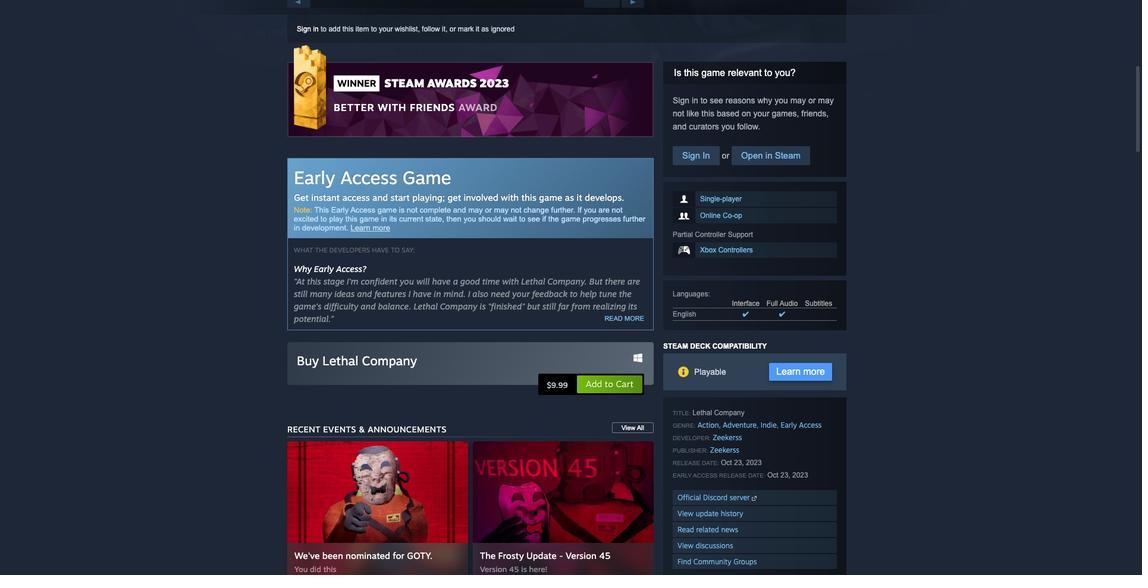 Task type: locate. For each thing, give the bounding box(es) containing it.
✔
[[743, 311, 749, 319], [779, 311, 785, 319]]

see inside sign in to see reasons why you may or may not like this based on your games, friends, and curators you follow.
[[710, 96, 723, 105]]

like
[[687, 109, 699, 118]]

i'm up myself."
[[613, 345, 625, 355]]

date: down publisher:
[[702, 461, 719, 467]]

features
[[374, 289, 406, 299]]

developers
[[329, 246, 370, 255]]

1 vertical spatial date:
[[748, 473, 766, 480]]

view up find
[[678, 542, 694, 551]]

have left say:
[[372, 246, 389, 255]]

more left "current"
[[373, 224, 390, 233]]

0 horizontal spatial learn more link
[[351, 224, 390, 233]]

1 vertical spatial creatures
[[352, 494, 388, 505]]

release down publisher:
[[673, 461, 700, 467]]

announcements
[[368, 425, 447, 435]]

potential."
[[294, 314, 334, 324]]

your down '8'
[[396, 482, 413, 492]]

don't
[[302, 538, 321, 548]]

a down 'bestiary' at the right bottom
[[619, 494, 624, 505]]

item
[[356, 25, 369, 33]]

0 vertical spatial this
[[314, 206, 329, 215]]

have up the mind.
[[432, 277, 451, 287]]

buy
[[297, 353, 319, 369]]

0 horizontal spatial learn more
[[351, 224, 390, 233]]

1 vertical spatial learn more link
[[769, 364, 832, 381]]

is down 'start'
[[399, 206, 405, 215]]

what the developers have to say:
[[294, 246, 415, 255]]

and down 'most'
[[486, 426, 501, 436]]

access
[[340, 167, 398, 189], [351, 206, 375, 215], [799, 421, 822, 430], [693, 473, 718, 480]]

complete
[[420, 206, 451, 215]]

more down realizing
[[625, 315, 644, 322]]

difficulty inside besides that i want to iron out most glitches and tighten the game's design and difficulty so it can be enjoyed by new and experienced players alike."
[[339, 426, 373, 436]]

see inside "this early access game is not complete and may or may not change further. if you are not excited to play this game in its current state, then you          should wait to see if the game progresses further in development."
[[528, 215, 540, 224]]

0 vertical spatial will
[[416, 277, 430, 287]]

i inside ""i plan to finish it within 6 months. with that said, it will remain early access until i'm satisfied with it. this depends on players' reactions to it and how i feel about it myself.""
[[548, 358, 550, 368]]

early up stage
[[314, 264, 334, 274]]

0 horizontal spatial date:
[[702, 461, 719, 467]]

1 horizontal spatial more
[[625, 315, 644, 322]]

you
[[545, 482, 560, 492], [295, 565, 308, 575]]

1 vertical spatial this
[[358, 358, 374, 368]]

out up 'left'
[[591, 482, 604, 492]]

0 horizontal spatial steam
[[385, 76, 424, 90]]

zeekerss link for publisher:
[[710, 446, 740, 455]]

a
[[453, 277, 458, 287], [606, 482, 611, 492], [619, 494, 624, 505]]

view inside 'link'
[[678, 510, 694, 519]]

as down planets
[[556, 469, 565, 480]]

1 horizontal spatial oct
[[768, 472, 779, 480]]

alike."
[[583, 426, 607, 436]]

1 vertical spatial zeekerss link
[[710, 446, 740, 455]]

this down creatures,
[[468, 401, 485, 411]]

not inside sign in to see reasons why you may or may not like this based on your games, friends, and curators you follow.
[[673, 109, 685, 118]]

zeekerss link down adventure link on the bottom
[[710, 446, 740, 455]]

the right what
[[315, 246, 328, 255]]

lethal up feedback
[[521, 277, 545, 287]]

more for note:
[[373, 224, 390, 233]]

"i for "i don't plan on changing the price."
[[294, 538, 299, 548]]

why
[[758, 96, 772, 105]]

0 vertical spatial a
[[453, 277, 458, 287]]

lethal up action link
[[693, 409, 712, 418]]

access inside early access game get instant access and start playing; get involved with this game as it develops.
[[340, 167, 398, 189]]

oct
[[721, 459, 732, 468], [768, 472, 779, 480]]

view all link
[[612, 423, 654, 434]]

1 vertical spatial zeekerss
[[710, 446, 740, 455]]

you left 'did'
[[295, 565, 308, 575]]

2 vertical spatial company
[[714, 409, 745, 418]]

with up players'
[[431, 345, 450, 355]]

game down customization,
[[540, 401, 562, 411]]

and up experienced
[[538, 414, 553, 424]]

plan up been
[[323, 538, 341, 548]]

1 horizontal spatial out
[[591, 482, 604, 492]]

0 horizontal spatial plan
[[302, 345, 319, 355]]

its inside why early access? "at this stage i'm confident you will have a good time with lethal company. but there are still many ideas and features i have in mind. i also need your feedback to help tune the game's difficulty and balance. lethal company is "finished" but still far from realizing its potential."
[[628, 302, 637, 312]]

2023 up award
[[480, 76, 509, 90]]

update
[[527, 551, 557, 562]]

it up if at the top right of page
[[577, 192, 582, 203]]

this up change
[[521, 192, 537, 203]]

0 horizontal spatial company
[[362, 353, 417, 369]]

1 horizontal spatial ,
[[757, 422, 759, 430]]

with
[[501, 192, 519, 203], [502, 277, 519, 287], [329, 358, 345, 368], [382, 457, 399, 467], [449, 482, 466, 492]]

why early access? "at this stage i'm confident you will have a good time with lethal company. but there are still many ideas and features i have in mind. i also need your feedback to help tune the game's difficulty and balance. lethal company is "finished" but still far from realizing its potential."
[[294, 264, 640, 324]]

and down the like
[[673, 122, 687, 131]]

this inside "this early access game is not complete and may or may not change further. if you are not excited to play this game in its current state, then you          should wait to see if the game progresses further in development."
[[346, 215, 358, 224]]

0 vertical spatial learn more
[[351, 224, 390, 233]]

this inside "this early access game is not complete and may or may not change further. if you are not excited to play this game in its current state, then you          should wait to see if the game progresses further in development."
[[314, 206, 329, 215]]

variations
[[294, 401, 333, 411]]

a down vanity
[[606, 482, 611, 492]]

server
[[730, 494, 750, 503]]

bestiary
[[613, 482, 645, 492]]

2 vertical spatial from
[[497, 469, 516, 480]]

i'm
[[347, 277, 358, 287], [613, 345, 625, 355]]

learn up early access link at the bottom right of the page
[[777, 367, 801, 377]]

to left add
[[321, 25, 327, 33]]

1 vertical spatial full
[[318, 414, 330, 424]]

0 horizontal spatial oct
[[721, 459, 732, 468]]

sign in link
[[297, 25, 319, 33]]

creatures down customize
[[352, 494, 388, 505]]

it left how
[[505, 358, 510, 368]]

is down also
[[480, 302, 486, 312]]

and down remain
[[512, 358, 527, 368]]

with
[[378, 101, 407, 114], [431, 345, 450, 355]]

sign in
[[682, 151, 710, 161]]

are down develops.
[[599, 206, 610, 215]]

0 vertical spatial with
[[378, 101, 407, 114]]

to right buy
[[344, 482, 352, 492]]

partial controller support
[[673, 231, 753, 239]]

well
[[568, 469, 583, 480]]

1 vertical spatial still
[[542, 302, 556, 312]]

0 horizontal spatial 45
[[509, 565, 519, 575]]

2 , from the left
[[757, 422, 759, 430]]

1 horizontal spatial access
[[566, 345, 591, 355]]

0 vertical spatial 23,
[[734, 459, 744, 468]]

2 horizontal spatial ,
[[777, 422, 779, 430]]

tighten
[[555, 414, 582, 424]]

say:
[[402, 246, 415, 255]]

, left indie
[[757, 422, 759, 430]]

oct up discord
[[721, 459, 732, 468]]

the inside full of creatures, items, customization, and map variations that it feels "infinitely replayable." this is the type of game that benefits from being full of
[[495, 401, 508, 411]]

0 horizontal spatial read
[[605, 315, 623, 322]]

out inside ""the game is playable with up to 4 players. there are at least 7 planets to explore, 9 creatures to discover, and 8 tools you can purchase from the shop, as well as vanity items you can buy to customize your ship (all with in-game currency). you can fill out a bestiary of all the alien creatures by scanning them, and you can find journal entries left by a previous crew.""
[[591, 482, 604, 492]]

sign for sign in to add this item to your wishlist, follow it, or mark it as ignored
[[297, 25, 311, 33]]

access inside ""i plan to finish it within 6 months. with that said, it will remain early access until i'm satisfied with it. this depends on players' reactions to it and how i feel about it myself.""
[[566, 345, 591, 355]]

2 "i from the top
[[294, 538, 299, 548]]

0 vertical spatial view
[[622, 425, 636, 432]]

is inside ""the game is playable with up to 4 players. there are at least 7 planets to explore, 9 creatures to discover, and 8 tools you can purchase from the shop, as well as vanity items you can buy to customize your ship (all with in-game currency). you can fill out a bestiary of all the alien creatures by scanning them, and you can find journal entries left by a previous crew.""
[[339, 457, 345, 467]]

did
[[310, 565, 321, 575]]

with up them,
[[449, 482, 466, 492]]

1 horizontal spatial steam
[[663, 343, 688, 351]]

plan inside ""i plan to finish it within 6 months. with that said, it will remain early access until i'm satisfied with it. this depends on players' reactions to it and how i feel about it myself.""
[[302, 345, 319, 355]]

alien
[[331, 494, 350, 505]]

steam for steam deck compatibility
[[663, 343, 688, 351]]

0 horizontal spatial have
[[372, 246, 389, 255]]

instant
[[311, 192, 340, 203]]

2 horizontal spatial are
[[628, 277, 640, 287]]

1 vertical spatial will
[[498, 345, 512, 355]]

zeekerss down adventure link on the bottom
[[710, 446, 740, 455]]

playable
[[347, 457, 380, 467]]

1 vertical spatial version
[[480, 565, 507, 575]]

in inside sign in to see reasons why you may or may not like this based on your games, friends, and curators you follow.
[[692, 96, 698, 105]]

can inside besides that i want to iron out most glitches and tighten the game's design and difficulty so it can be enjoyed by new and experienced players alike."
[[394, 426, 408, 436]]

you inside we've been nominated for goty. you did this
[[295, 565, 308, 575]]

need
[[491, 289, 510, 299]]

2 vertical spatial sign
[[682, 151, 700, 161]]

this inside full of creatures, items, customization, and map variations that it feels "infinitely replayable." this is the type of game that benefits from being full of
[[468, 401, 485, 411]]

is left playable
[[339, 457, 345, 467]]

0 vertical spatial from
[[572, 302, 591, 312]]

with down finish
[[329, 358, 345, 368]]

1 vertical spatial access
[[566, 345, 591, 355]]

sign up the like
[[673, 96, 690, 105]]

2 horizontal spatial more
[[804, 367, 825, 377]]

help
[[580, 289, 597, 299]]

see
[[710, 96, 723, 105], [528, 215, 540, 224]]

0 horizontal spatial from
[[497, 469, 516, 480]]

0 vertical spatial are
[[599, 206, 610, 215]]

0 vertical spatial company
[[440, 302, 478, 312]]

title:
[[673, 411, 691, 417]]

curators
[[689, 122, 719, 131]]

to right wait
[[519, 215, 526, 224]]

1 horizontal spatial see
[[710, 96, 723, 105]]

1 vertical spatial plan
[[323, 538, 341, 548]]

to inside why early access? "at this stage i'm confident you will have a good time with lethal company. but there are still many ideas and features i have in mind. i also need your feedback to help tune the game's difficulty and balance. lethal company is "finished" but still far from realizing its potential."
[[570, 289, 578, 299]]

find
[[678, 558, 692, 567]]

access right "play"
[[351, 206, 375, 215]]

game's inside why early access? "at this stage i'm confident you will have a good time with lethal company. but there are still many ideas and features i have in mind. i also need your feedback to help tune the game's difficulty and balance. lethal company is "finished" but still far from realizing its potential."
[[294, 302, 322, 312]]

0 horizontal spatial game's
[[294, 302, 322, 312]]

purchase
[[459, 469, 494, 480]]

1 , from the left
[[719, 422, 721, 430]]

mind.
[[444, 289, 466, 299]]

is
[[674, 68, 682, 78]]

with right better
[[378, 101, 407, 114]]

on inside sign in to see reasons why you may or may not like this based on your games, friends, and curators you follow.
[[742, 109, 751, 118]]

2 vertical spatial steam
[[663, 343, 688, 351]]

"the game is playable with up to 4 players. there are at least 7 planets to explore, 9 creatures to discover, and 8 tools you can purchase from the shop, as well as vanity items you can buy to customize your ship (all with in-game currency). you can fill out a bestiary of all the alien creatures by scanning them, and you can find journal entries left by a previous crew."
[[294, 457, 645, 517]]

and inside "this early access game is not complete and may or may not change further. if you are not excited to play this game in its current state, then you          should wait to see if the game progresses further in development."
[[453, 206, 466, 215]]

1 vertical spatial a
[[606, 482, 611, 492]]

read more link
[[587, 314, 653, 324]]

1 "i from the top
[[294, 345, 299, 355]]

read for title:
[[678, 526, 694, 535]]

and inside early access game get instant access and start playing; get involved with this game as it develops.
[[372, 192, 388, 203]]

, left adventure
[[719, 422, 721, 430]]

:
[[708, 290, 710, 299]]

0 vertical spatial more
[[373, 224, 390, 233]]

view for view discussions
[[678, 542, 694, 551]]

zeekerss link down adventure
[[713, 434, 742, 443]]

2 horizontal spatial from
[[616, 401, 635, 411]]

to inside besides that i want to iron out most glitches and tighten the game's design and difficulty so it can be enjoyed by new and experienced players alike."
[[441, 414, 448, 424]]

the up "for"
[[394, 538, 406, 548]]

✔ down full audio
[[779, 311, 785, 319]]

0 horizontal spatial more
[[373, 224, 390, 233]]

0 horizontal spatial still
[[294, 289, 307, 299]]

its inside "this early access game is not complete and may or may not change further. if you are not excited to play this game in its current state, then you          should wait to see if the game progresses further in development."
[[389, 215, 397, 224]]

and inside sign in to see reasons why you may or may not like this based on your games, friends, and curators you follow.
[[673, 122, 687, 131]]

0 vertical spatial 45
[[599, 551, 611, 562]]

company for title: lethal company genre: action , adventure , indie , early access developer: zeekerss publisher: zeekerss release date: oct 23, 2023 early access release date: oct 23, 2023
[[714, 409, 745, 418]]

and down in-
[[465, 494, 480, 505]]

difficulty
[[324, 302, 358, 312], [339, 426, 373, 436]]

1 horizontal spatial learn
[[777, 367, 801, 377]]

game right "play"
[[360, 215, 379, 224]]

0 horizontal spatial learn
[[351, 224, 370, 233]]

0 vertical spatial access
[[342, 192, 370, 203]]

0 horizontal spatial a
[[453, 277, 458, 287]]

early down instant
[[331, 206, 349, 215]]

support
[[728, 231, 753, 239]]

0 vertical spatial version
[[566, 551, 597, 562]]

recent
[[287, 425, 321, 435]]

you
[[775, 96, 788, 105], [722, 122, 735, 131], [584, 206, 596, 215], [464, 215, 476, 224], [400, 277, 414, 287], [425, 469, 440, 480], [294, 482, 308, 492], [482, 494, 497, 505]]

the up "alike.""
[[585, 414, 597, 424]]

0 horizontal spatial see
[[528, 215, 540, 224]]

1 horizontal spatial are
[[599, 206, 610, 215]]

plan
[[302, 345, 319, 355], [323, 538, 341, 548]]

0 horizontal spatial access
[[342, 192, 370, 203]]

1 vertical spatial are
[[628, 277, 640, 287]]

difficulty inside why early access? "at this stage i'm confident you will have a good time with lethal company. but there are still many ideas and features i have in mind. i also need your feedback to help tune the game's difficulty and balance. lethal company is "finished" but still far from realizing its potential."
[[324, 302, 358, 312]]

learn more up early access link at the bottom right of the page
[[777, 367, 825, 377]]

plan up satisfied
[[302, 345, 319, 355]]

is inside why early access? "at this stage i'm confident you will have a good time with lethal company. but there are still many ideas and features i have in mind. i also need your feedback to help tune the game's difficulty and balance. lethal company is "finished" but still far from realizing its potential."
[[480, 302, 486, 312]]

develops.
[[585, 192, 624, 203]]

45
[[599, 551, 611, 562], [509, 565, 519, 575]]

"i up satisfied
[[294, 345, 299, 355]]

changing
[[355, 538, 391, 548]]

0 horizontal spatial i'm
[[347, 277, 358, 287]]

your
[[379, 25, 393, 33], [754, 109, 770, 118], [512, 289, 530, 299], [396, 482, 413, 492]]

see up based
[[710, 96, 723, 105]]

your inside sign in to see reasons why you may or may not like this based on your games, friends, and curators you follow.
[[754, 109, 770, 118]]

still
[[294, 289, 307, 299], [542, 302, 556, 312]]

zeekerss link
[[713, 434, 742, 443], [710, 446, 740, 455]]

crew."
[[329, 507, 353, 517]]

will inside ""i plan to finish it within 6 months. with that said, it will remain early access until i'm satisfied with it. this depends on players' reactions to it and how i feel about it myself.""
[[498, 345, 512, 355]]

i up be
[[414, 414, 416, 424]]

learn more link up early access link at the bottom right of the page
[[769, 364, 832, 381]]

here!
[[529, 565, 548, 575]]

sign inside sign in to see reasons why you may or may not like this based on your games, friends, and curators you follow.
[[673, 96, 690, 105]]

said,
[[470, 345, 488, 355]]

access right indie
[[799, 421, 822, 430]]

not down 'start'
[[407, 206, 418, 215]]

early inside early access game get instant access and start playing; get involved with this game as it develops.
[[294, 167, 335, 189]]

online co-op
[[700, 212, 742, 220]]

is inside full of creatures, items, customization, and map variations that it feels "infinitely replayable." this is the type of game that benefits from being full of
[[487, 401, 493, 411]]

2023 up official discord server link
[[746, 459, 762, 468]]

sign for sign in to see reasons why you may or may not like this based on your games, friends, and curators you follow.
[[673, 96, 690, 105]]

you up features on the bottom left of page
[[400, 277, 414, 287]]

play
[[329, 215, 343, 224]]

3 , from the left
[[777, 422, 779, 430]]

i
[[409, 289, 411, 299], [468, 289, 470, 299], [548, 358, 550, 368], [414, 414, 416, 424]]

in
[[313, 25, 319, 33], [692, 96, 698, 105], [766, 151, 773, 161], [381, 215, 387, 224], [294, 224, 300, 233], [434, 289, 441, 299]]

1 vertical spatial on
[[412, 358, 422, 368]]

this down been
[[323, 565, 337, 575]]

is left here!
[[521, 565, 527, 575]]

from inside why early access? "at this stage i'm confident you will have a good time with lethal company. but there are still many ideas and features i have in mind. i also need your feedback to help tune the game's difficulty and balance. lethal company is "finished" but still far from realizing its potential."
[[572, 302, 591, 312]]

1 vertical spatial more
[[625, 315, 644, 322]]

2 vertical spatial are
[[490, 457, 502, 467]]

view inside "link"
[[622, 425, 636, 432]]

out inside besides that i want to iron out most glitches and tighten the game's design and difficulty so it can be enjoyed by new and experienced players alike."
[[468, 414, 481, 424]]

or inside sign in to see reasons why you may or may not like this based on your games, friends, and curators you follow.
[[809, 96, 816, 105]]

1 horizontal spatial will
[[498, 345, 512, 355]]

its
[[389, 215, 397, 224], [628, 302, 637, 312]]

view discussions link
[[673, 539, 837, 554]]

indie link
[[761, 421, 777, 430]]

early access game get instant access and start playing; get involved with this game as it develops.
[[294, 167, 624, 203]]

a up the mind.
[[453, 277, 458, 287]]

1 horizontal spatial learn more link
[[769, 364, 832, 381]]

company inside title: lethal company genre: action , adventure , indie , early access developer: zeekerss publisher: zeekerss release date: oct 23, 2023 early access release date: oct 23, 2023
[[714, 409, 745, 418]]

or up friends,
[[809, 96, 816, 105]]

are right there
[[628, 277, 640, 287]]

reasons
[[726, 96, 755, 105]]

"i inside ""i plan to finish it within 6 months. with that said, it will remain early access until i'm satisfied with it. this depends on players' reactions to it and how i feel about it myself.""
[[294, 345, 299, 355]]

that inside ""i plan to finish it within 6 months. with that said, it will remain early access until i'm satisfied with it. this depends on players' reactions to it and how i feel about it myself.""
[[452, 345, 468, 355]]

0 vertical spatial read
[[605, 315, 623, 322]]

as
[[481, 25, 489, 33], [565, 192, 574, 203], [556, 469, 565, 480], [585, 469, 594, 480]]

1 horizontal spatial you
[[545, 482, 560, 492]]

for
[[393, 551, 405, 562]]

wishlist,
[[395, 25, 420, 33]]

change
[[524, 206, 549, 215]]

access?
[[336, 264, 367, 274]]

1 vertical spatial 45
[[509, 565, 519, 575]]

0 horizontal spatial its
[[389, 215, 397, 224]]

0 vertical spatial have
[[372, 246, 389, 255]]

0 vertical spatial i'm
[[347, 277, 358, 287]]

1 horizontal spatial still
[[542, 302, 556, 312]]

0 horizontal spatial version
[[480, 565, 507, 575]]

and inside full of creatures, items, customization, and map variations that it feels "infinitely replayable." this is the type of game that benefits from being full of
[[575, 389, 590, 399]]

0 vertical spatial see
[[710, 96, 723, 105]]

the inside besides that i want to iron out most glitches and tighten the game's design and difficulty so it can be enjoyed by new and experienced players alike."
[[585, 414, 597, 424]]

0 vertical spatial out
[[468, 414, 481, 424]]

steam up better with friends award
[[385, 76, 424, 90]]

by right 'left'
[[607, 494, 617, 505]]

1 vertical spatial from
[[616, 401, 635, 411]]

steam right 'open'
[[775, 151, 801, 161]]

0 horizontal spatial ✔
[[743, 311, 749, 319]]

0 horizontal spatial full
[[318, 414, 330, 424]]

a inside why early access? "at this stage i'm confident you will have a good time with lethal company. but there are still many ideas and features i have in mind. i also need your feedback to help tune the game's difficulty and balance. lethal company is "finished" but still far from realizing its potential."
[[453, 277, 458, 287]]

this down instant
[[314, 206, 329, 215]]

1 vertical spatial view
[[678, 510, 694, 519]]

i'm down access?
[[347, 277, 358, 287]]

out up new
[[468, 414, 481, 424]]

0 vertical spatial plan
[[302, 345, 319, 355]]

the inside "this early access game is not complete and may or may not change further. if you are not excited to play this game in its current state, then you          should wait to see if the game progresses further in development."
[[548, 215, 559, 224]]

1 vertical spatial i'm
[[613, 345, 625, 355]]

is inside "this early access game is not complete and may or may not change further. if you are not excited to play this game in its current state, then you          should wait to see if the game progresses further in development."
[[399, 206, 405, 215]]

1 horizontal spatial release
[[719, 473, 747, 480]]

game inside early access game get instant access and start playing; get involved with this game as it develops.
[[539, 192, 562, 203]]

open in steam link
[[732, 146, 810, 165]]

genre:
[[673, 423, 696, 430]]

sign
[[297, 25, 311, 33], [673, 96, 690, 105], [682, 151, 700, 161]]

but
[[589, 277, 603, 287]]

you inside why early access? "at this stage i'm confident you will have a good time with lethal company. but there are still many ideas and features i have in mind. i also need your feedback to help tune the game's difficulty and balance. lethal company is "finished" but still far from realizing its potential."
[[400, 277, 414, 287]]

0 horizontal spatial ,
[[719, 422, 721, 430]]

1 vertical spatial sign
[[673, 96, 690, 105]]

this right it.
[[358, 358, 374, 368]]

that up tighten
[[564, 401, 580, 411]]

learn for the right learn more link
[[777, 367, 801, 377]]

the down items,
[[495, 401, 508, 411]]

read
[[605, 315, 623, 322], [678, 526, 694, 535]]

sign in to see reasons why you may or may not like this based on your games, friends, and curators you follow.
[[673, 96, 834, 131]]

are
[[599, 206, 610, 215], [628, 277, 640, 287], [490, 457, 502, 467]]

1 vertical spatial company
[[362, 353, 417, 369]]

by left scanning on the left
[[391, 494, 400, 505]]

2 vertical spatial on
[[343, 538, 353, 548]]

i'm inside ""i plan to finish it within 6 months. with that said, it will remain early access until i'm satisfied with it. this depends on players' reactions to it and how i feel about it myself.""
[[613, 345, 625, 355]]

by inside besides that i want to iron out most glitches and tighten the game's design and difficulty so it can be enjoyed by new and experienced players alike."
[[455, 426, 464, 436]]

and right design
[[322, 426, 337, 436]]

is
[[399, 206, 405, 215], [480, 302, 486, 312], [487, 401, 493, 411], [339, 457, 345, 467], [521, 565, 527, 575]]

2 vertical spatial 2023
[[793, 472, 808, 480]]



Task type: describe. For each thing, give the bounding box(es) containing it.
not left change
[[511, 206, 522, 215]]

many
[[310, 289, 332, 299]]

company.
[[548, 277, 587, 287]]

2 horizontal spatial 2023
[[793, 472, 808, 480]]

full
[[767, 300, 778, 308]]

0 vertical spatial zeekerss
[[713, 434, 742, 443]]

design
[[294, 426, 319, 436]]

you down based
[[722, 122, 735, 131]]

balance.
[[378, 302, 412, 312]]

read related news link
[[673, 523, 837, 538]]

from inside ""the game is playable with up to 4 players. there are at least 7 planets to explore, 9 creatures to discover, and 8 tools you can purchase from the shop, as well as vanity items you can buy to customize your ship (all with in-game currency). you can fill out a bestiary of all the alien creatures by scanning them, and you can find journal entries left by a previous crew.""
[[497, 469, 516, 480]]

far
[[558, 302, 569, 312]]

can up all
[[311, 482, 325, 492]]

i right features on the bottom left of page
[[409, 289, 411, 299]]

follow
[[422, 25, 440, 33]]

events
[[323, 425, 356, 435]]

as inside early access game get instant access and start playing; get involved with this game as it develops.
[[565, 192, 574, 203]]

official
[[678, 494, 701, 503]]

your left wishlist,
[[379, 25, 393, 33]]

lethal right balance.
[[414, 302, 438, 312]]

languages :
[[673, 290, 710, 299]]

to up buy
[[333, 469, 340, 480]]

on inside ""i plan to finish it within 6 months. with that said, it will remain early access until i'm satisfied with it. this depends on players' reactions to it and how i feel about it myself.""
[[412, 358, 422, 368]]

feels
[[361, 401, 378, 411]]

in inside why early access? "at this stage i'm confident you will have a good time with lethal company. but there are still many ideas and features i have in mind. i also need your feedback to help tune the game's difficulty and balance. lethal company is "finished" but still far from realizing its potential."
[[434, 289, 441, 299]]

can down players.
[[442, 469, 456, 480]]

1 vertical spatial release
[[719, 473, 747, 480]]

it inside full of creatures, items, customization, and map variations that it feels "infinitely replayable." this is the type of game that benefits from being full of
[[353, 401, 358, 411]]

state,
[[425, 215, 444, 224]]

being
[[294, 414, 315, 424]]

in right 'open'
[[766, 151, 773, 161]]

you inside ""the game is playable with up to 4 players. there are at least 7 planets to explore, 9 creatures to discover, and 8 tools you can purchase from the shop, as well as vanity items you can buy to customize your ship (all with in-game currency). you can fill out a bestiary of all the alien creatures by scanning them, and you can find journal entries left by a previous crew.""
[[545, 482, 560, 492]]

xbox controllers
[[700, 246, 753, 255]]

to left finish
[[321, 345, 329, 355]]

full audio
[[767, 300, 798, 308]]

to up "well"
[[574, 457, 582, 467]]

as up fill
[[585, 469, 594, 480]]

how
[[529, 358, 546, 368]]

it,
[[442, 25, 448, 33]]

view for view update history
[[678, 510, 694, 519]]

with up '8'
[[382, 457, 399, 467]]

stage
[[324, 277, 345, 287]]

i left also
[[468, 289, 470, 299]]

planets
[[543, 457, 571, 467]]

development.
[[302, 224, 349, 233]]

or right the 'it,'
[[450, 25, 456, 33]]

this inside sign in to see reasons why you may or may not like this based on your games, friends, and curators you follow.
[[702, 109, 715, 118]]

ship
[[416, 482, 432, 492]]

the frosty update - version 45 version 45 is here!
[[480, 551, 611, 575]]

entries
[[563, 494, 590, 505]]

1 horizontal spatial 2023
[[746, 459, 762, 468]]

should
[[478, 215, 501, 224]]

of up replayable."
[[437, 389, 445, 399]]

them,
[[440, 494, 463, 505]]

access up official discord server
[[693, 473, 718, 480]]

update
[[696, 510, 719, 519]]

you up all
[[294, 482, 308, 492]]

company inside why early access? "at this stage i'm confident you will have a good time with lethal company. but there are still many ideas and features i have in mind. i also need your feedback to help tune the game's difficulty and balance. lethal company is "finished" but still far from realizing its potential."
[[440, 302, 478, 312]]

sign for sign in
[[682, 151, 700, 161]]

lethal inside title: lethal company genre: action , adventure , indie , early access developer: zeekerss publisher: zeekerss release date: oct 23, 2023 early access release date: oct 23, 2023
[[693, 409, 712, 418]]

subtitles
[[805, 300, 833, 308]]

steam awards 2023
[[385, 76, 509, 90]]

1 horizontal spatial 45
[[599, 551, 611, 562]]

this inside we've been nominated for goty. you did this
[[323, 565, 337, 575]]

with inside ""i plan to finish it within 6 months. with that said, it will remain early access until i'm satisfied with it. this depends on players' reactions to it and how i feel about it myself.""
[[329, 358, 345, 368]]

game's inside besides that i want to iron out most glitches and tighten the game's design and difficulty so it can be enjoyed by new and experienced players alike."
[[600, 414, 627, 424]]

game
[[403, 167, 451, 189]]

are inside "this early access game is not complete and may or may not change further. if you are not excited to play this game in its current state, then you          should wait to see if the game progresses further in development."
[[599, 206, 610, 215]]

to inside sign in to see reasons why you may or may not like this based on your games, friends, and curators you follow.
[[701, 96, 708, 105]]

read more
[[605, 315, 644, 322]]

further.
[[551, 206, 575, 215]]

it right said,
[[491, 345, 496, 355]]

playing;
[[412, 192, 445, 203]]

this inside why early access? "at this stage i'm confident you will have a good time with lethal company. but there are still many ideas and features i have in mind. i also need your feedback to help tune the game's difficulty and balance. lethal company is "finished" but still far from realizing its potential."
[[307, 277, 321, 287]]

iron
[[451, 414, 466, 424]]

your inside why early access? "at this stage i'm confident you will have a good time with lethal company. but there are still many ideas and features i have in mind. i also need your feedback to help tune the game's difficulty and balance. lethal company is "finished" but still far from realizing its potential."
[[512, 289, 530, 299]]

"i don't plan on changing the price."
[[294, 538, 433, 548]]

more for what the developers have to say:
[[625, 315, 644, 322]]

0 horizontal spatial by
[[391, 494, 400, 505]]

learn more for the leftmost learn more link
[[351, 224, 390, 233]]

be
[[411, 426, 420, 436]]

discover,
[[343, 469, 377, 480]]

game left "relevant"
[[702, 68, 725, 78]]

2 vertical spatial more
[[804, 367, 825, 377]]

and left '8'
[[379, 469, 394, 480]]

of inside ""the game is playable with up to 4 players. there are at least 7 planets to explore, 9 creatures to discover, and 8 tools you can purchase from the shop, as well as vanity items you can buy to customize your ship (all with in-game currency). you can fill out a bestiary of all the alien creatures by scanning them, and you can find journal entries left by a previous crew.""
[[294, 494, 302, 505]]

players.
[[432, 457, 463, 467]]

compatibility
[[713, 343, 767, 351]]

lethal right buy at bottom left
[[323, 353, 359, 369]]

previous
[[294, 507, 327, 517]]

tools
[[404, 469, 423, 480]]

the down "least"
[[518, 469, 531, 480]]

op
[[734, 212, 742, 220]]

0 horizontal spatial with
[[378, 101, 407, 114]]

1 horizontal spatial creatures
[[352, 494, 388, 505]]

depends
[[376, 358, 409, 368]]

to right "reactions"
[[494, 358, 502, 368]]

game right "the
[[314, 457, 336, 467]]

why
[[294, 264, 312, 274]]

zeekerss link for developer:
[[713, 434, 742, 443]]

is inside the frosty update - version 45 version 45 is here!
[[521, 565, 527, 575]]

"the
[[294, 457, 312, 467]]

to right item
[[371, 25, 377, 33]]

follow.
[[737, 122, 760, 131]]

mark
[[458, 25, 474, 33]]

early inside "this early access game is not complete and may or may not change further. if you are not excited to play this game in its current state, then you          should wait to see if the game progresses further in development."
[[331, 206, 349, 215]]

"i plan to finish it within 6 months. with that said, it will remain early access until i'm satisfied with it. this depends on players' reactions to it and how i feel about it myself."
[[294, 345, 632, 368]]

learn for the leftmost learn more link
[[351, 224, 370, 233]]

access inside early access game get instant access and start playing; get involved with this game as it develops.
[[342, 192, 370, 203]]

to left "play"
[[321, 215, 327, 224]]

online co-op link
[[673, 208, 837, 224]]

single-player
[[700, 195, 742, 203]]

with inside early access game get instant access and start playing; get involved with this game as it develops.
[[501, 192, 519, 203]]

access inside "this early access game is not complete and may or may not change further. if you are not excited to play this game in its current state, then you          should wait to see if the game progresses further in development."
[[351, 206, 375, 215]]

0 vertical spatial creatures
[[294, 469, 330, 480]]

you down 4
[[425, 469, 440, 480]]

glitches
[[506, 414, 535, 424]]

explore,
[[584, 457, 615, 467]]

and down the confident
[[357, 289, 372, 299]]

company for buy lethal company
[[362, 353, 417, 369]]

better with friends award
[[334, 101, 498, 114]]

friends,
[[802, 109, 829, 118]]

game right if
[[561, 215, 581, 224]]

game inside full of creatures, items, customization, and map variations that it feels "infinitely replayable." this is the type of game that benefits from being full of
[[540, 401, 562, 411]]

0 horizontal spatial on
[[343, 538, 353, 548]]

currency).
[[503, 482, 543, 492]]

you right if at the top right of page
[[584, 206, 596, 215]]

early access link
[[781, 421, 822, 430]]

can left find
[[499, 494, 513, 505]]

to right add
[[605, 379, 614, 390]]

i'm inside why early access? "at this stage i'm confident you will have a good time with lethal company. but there are still many ideas and features i have in mind. i also need your feedback to help tune the game's difficulty and balance. lethal company is "finished" but still far from realizing its potential."
[[347, 277, 358, 287]]

add
[[586, 379, 602, 390]]

0 vertical spatial still
[[294, 289, 307, 299]]

with inside why early access? "at this stage i'm confident you will have a good time with lethal company. but there are still many ideas and features i have in mind. i also need your feedback to help tune the game's difficulty and balance. lethal company is "finished" but still far from realizing its potential."
[[502, 277, 519, 287]]

of right type at left
[[530, 401, 537, 411]]

that inside besides that i want to iron out most glitches and tighten the game's design and difficulty so it can be enjoyed by new and experienced players alike."
[[396, 414, 412, 424]]

that up events
[[335, 401, 351, 411]]

open in steam
[[741, 151, 801, 161]]

feel
[[553, 358, 567, 368]]

within
[[362, 345, 386, 355]]

new
[[467, 426, 483, 436]]

this early access game is not complete and may or may not change further. if you are not excited to play this game in its current state, then you          should wait to see if the game progresses further in development.
[[294, 206, 646, 233]]

steam for steam awards 2023
[[385, 76, 424, 90]]

"at
[[294, 277, 305, 287]]

items
[[623, 469, 644, 480]]

$9.99
[[547, 381, 568, 390]]

2 horizontal spatial have
[[432, 277, 451, 287]]

read for early access game
[[605, 315, 623, 322]]

or inside "this early access game is not complete and may or may not change further. if you are not excited to play this game in its current state, then you          should wait to see if the game progresses further in development."
[[485, 206, 492, 215]]

1 vertical spatial steam
[[775, 151, 801, 161]]

title: lethal company genre: action , adventure , indie , early access developer: zeekerss publisher: zeekerss release date: oct 23, 2023 early access release date: oct 23, 2023
[[673, 409, 822, 480]]

this inside ""i plan to finish it within 6 months. with that said, it will remain early access until i'm satisfied with it. this depends on players' reactions to it and how i feel about it myself.""
[[358, 358, 374, 368]]

it right the mark
[[476, 25, 479, 33]]

8
[[397, 469, 402, 480]]

view discussions
[[678, 542, 733, 551]]

0 vertical spatial release
[[673, 461, 700, 467]]

can down "well"
[[562, 482, 576, 492]]

are inside why early access? "at this stage i'm confident you will have a good time with lethal company. but there are still many ideas and features i have in mind. i also need your feedback to help tune the game's difficulty and balance. lethal company is "finished" but still far from realizing its potential."
[[628, 277, 640, 287]]

creatures,
[[447, 389, 487, 399]]

in left add
[[313, 25, 319, 33]]

it inside early access game get instant access and start playing; get involved with this game as it develops.
[[577, 192, 582, 203]]

to left 4
[[414, 457, 422, 467]]

0 vertical spatial 2023
[[480, 76, 509, 90]]

early
[[544, 345, 563, 355]]

indie
[[761, 421, 777, 430]]

to left say:
[[391, 246, 400, 255]]

view update history link
[[673, 507, 837, 522]]

or right in
[[720, 151, 732, 161]]

better
[[334, 101, 375, 114]]

early up official
[[673, 473, 692, 480]]

game down the "purchase" at the bottom of the page
[[479, 482, 501, 492]]

0 vertical spatial date:
[[702, 461, 719, 467]]

customize
[[354, 482, 393, 492]]

from inside full of creatures, items, customization, and map variations that it feels "infinitely replayable." this is the type of game that benefits from being full of
[[616, 401, 635, 411]]

2 vertical spatial have
[[413, 289, 432, 299]]

sign in link
[[673, 146, 720, 165]]

publisher:
[[673, 448, 708, 455]]

&
[[359, 425, 365, 435]]

2 vertical spatial a
[[619, 494, 624, 505]]

fill
[[579, 482, 588, 492]]

view for view all
[[622, 425, 636, 432]]

price."
[[409, 538, 433, 548]]

not down develops.
[[612, 206, 623, 215]]

you right then
[[464, 215, 476, 224]]

2 ✔ from the left
[[779, 311, 785, 319]]

in down note: at the top left of the page
[[294, 224, 300, 233]]

the right all
[[316, 494, 328, 505]]

"i for "i plan to finish it within 6 months. with that said, it will remain early access until i'm satisfied with it. this depends on players' reactions to it and how i feel about it myself."
[[294, 345, 299, 355]]

it up it.
[[355, 345, 360, 355]]

0 vertical spatial oct
[[721, 459, 732, 468]]

you down the "purchase" at the bottom of the page
[[482, 494, 497, 505]]

to left you?
[[765, 68, 773, 78]]

groups
[[734, 558, 757, 567]]

1 horizontal spatial 23,
[[781, 472, 791, 480]]

game down 'start'
[[378, 206, 397, 215]]

it inside besides that i want to iron out most glitches and tighten the game's design and difficulty so it can be enjoyed by new and experienced players alike."
[[387, 426, 392, 436]]

with inside ""i plan to finish it within 6 months. with that said, it will remain early access until i'm satisfied with it. this depends on players' reactions to it and how i feel about it myself.""
[[431, 345, 450, 355]]

your inside ""the game is playable with up to 4 players. there are at least 7 planets to explore, 9 creatures to discover, and 8 tools you can purchase from the shop, as well as vanity items you can buy to customize your ship (all with in-game currency). you can fill out a bestiary of all the alien creatures by scanning them, and you can find journal entries left by a previous crew.""
[[396, 482, 413, 492]]

type
[[510, 401, 527, 411]]

customization,
[[515, 389, 572, 399]]

1 ✔ from the left
[[743, 311, 749, 319]]

open
[[741, 151, 763, 161]]

and inside ""i plan to finish it within 6 months. with that said, it will remain early access until i'm satisfied with it. this depends on players' reactions to it and how i feel about it myself.""
[[512, 358, 527, 368]]

1 horizontal spatial version
[[566, 551, 597, 562]]

i inside besides that i want to iron out most glitches and tighten the game's design and difficulty so it can be enjoyed by new and experienced players alike."
[[414, 414, 416, 424]]

early right indie link
[[781, 421, 797, 430]]

2 horizontal spatial by
[[607, 494, 617, 505]]

frosty
[[498, 551, 524, 562]]

the inside why early access? "at this stage i'm confident you will have a good time with lethal company. but there are still many ideas and features i have in mind. i also need your feedback to help tune the game's difficulty and balance. lethal company is "finished" but still far from realizing its potential."
[[619, 289, 632, 299]]

in left "current"
[[381, 215, 387, 224]]

of up events
[[332, 414, 340, 424]]

you up games,
[[775, 96, 788, 105]]

0 vertical spatial full
[[423, 389, 435, 399]]

will inside why early access? "at this stage i'm confident you will have a good time with lethal company. but there are still many ideas and features i have in mind. i also need your feedback to help tune the game's difficulty and balance. lethal company is "finished" but still far from realizing its potential."
[[416, 277, 430, 287]]

learn more for the right learn more link
[[777, 367, 825, 377]]

are inside ""the game is playable with up to 4 players. there are at least 7 planets to explore, 9 creatures to discover, and 8 tools you can purchase from the shop, as well as vanity items you can buy to customize your ship (all with in-game currency). you can fill out a bestiary of all the alien creatures by scanning them, and you can find journal entries left by a previous crew.""
[[490, 457, 502, 467]]

early inside why early access? "at this stage i'm confident you will have a good time with lethal company. but there are still many ideas and features i have in mind. i also need your feedback to help tune the game's difficulty and balance. lethal company is "finished" but still far from realizing its potential."
[[314, 264, 334, 274]]

player
[[723, 195, 742, 203]]

and down features on the bottom left of page
[[361, 302, 376, 312]]

it down until
[[594, 358, 599, 368]]

as left "ignored"
[[481, 25, 489, 33]]

this inside early access game get instant access and start playing; get involved with this game as it develops.
[[521, 192, 537, 203]]

1 horizontal spatial a
[[606, 482, 611, 492]]

(all
[[434, 482, 447, 492]]

this right is
[[684, 68, 699, 78]]

this right add
[[343, 25, 354, 33]]



Task type: vqa. For each thing, say whether or not it's contained in the screenshot.
Online PvP
no



